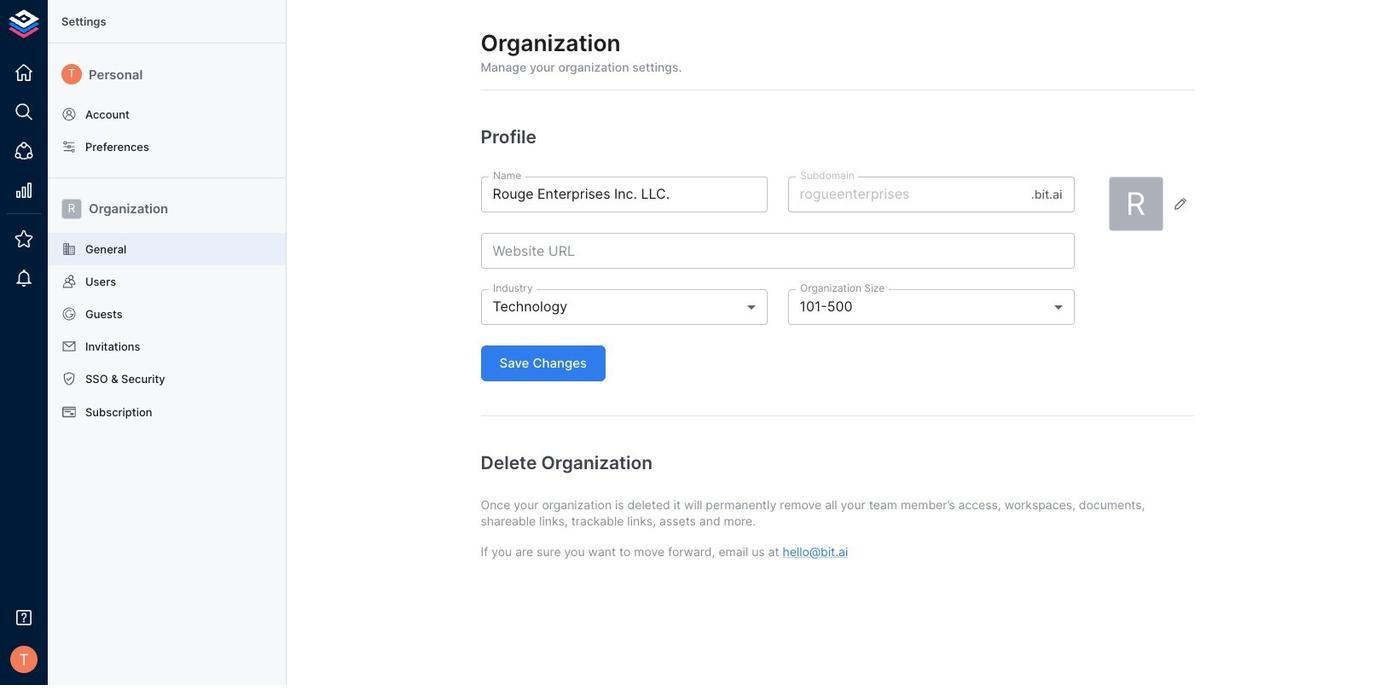 Task type: vqa. For each thing, say whether or not it's contained in the screenshot.
Acme Company text field
yes



Task type: locate. For each thing, give the bounding box(es) containing it.
1 horizontal spatial   field
[[788, 289, 1074, 325]]

0 horizontal spatial   field
[[481, 289, 767, 325]]

https:// text field
[[481, 233, 1074, 269]]

acme text field
[[788, 177, 1024, 212]]

  field
[[481, 289, 767, 325], [788, 289, 1074, 325]]



Task type: describe. For each thing, give the bounding box(es) containing it.
2   field from the left
[[788, 289, 1074, 325]]

1   field from the left
[[481, 289, 767, 325]]

Acme Company text field
[[481, 177, 767, 212]]



